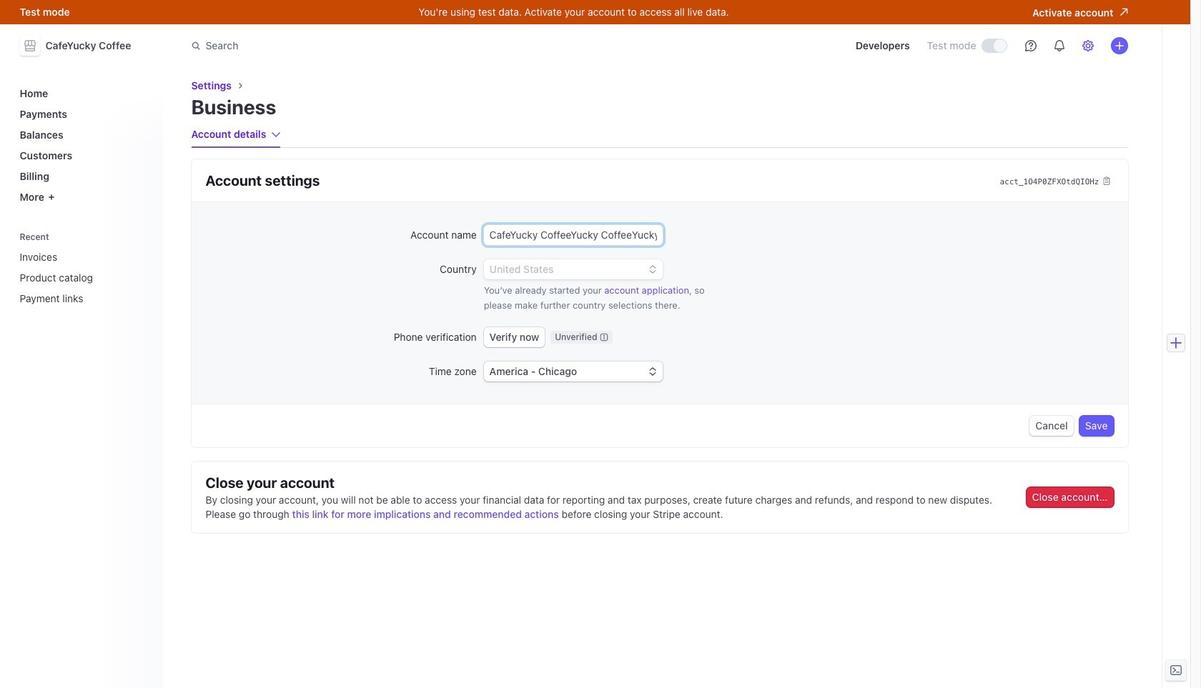 Task type: locate. For each thing, give the bounding box(es) containing it.
None search field
[[183, 33, 586, 59]]

1 recent element from the top
[[14, 227, 154, 310]]

recent element
[[14, 227, 154, 310], [14, 245, 154, 310]]

2 recent element from the top
[[14, 245, 154, 310]]

notifications image
[[1054, 40, 1065, 52]]

Search text field
[[183, 33, 586, 59]]

core navigation links element
[[14, 82, 154, 209]]



Task type: describe. For each thing, give the bounding box(es) containing it.
Test mode checkbox
[[982, 39, 1007, 52]]

Company text field
[[484, 225, 663, 245]]

settings image
[[1083, 40, 1094, 52]]

clear history image
[[140, 233, 148, 241]]

help image
[[1025, 40, 1037, 52]]



Task type: vqa. For each thing, say whether or not it's contained in the screenshot.
svg icon
no



